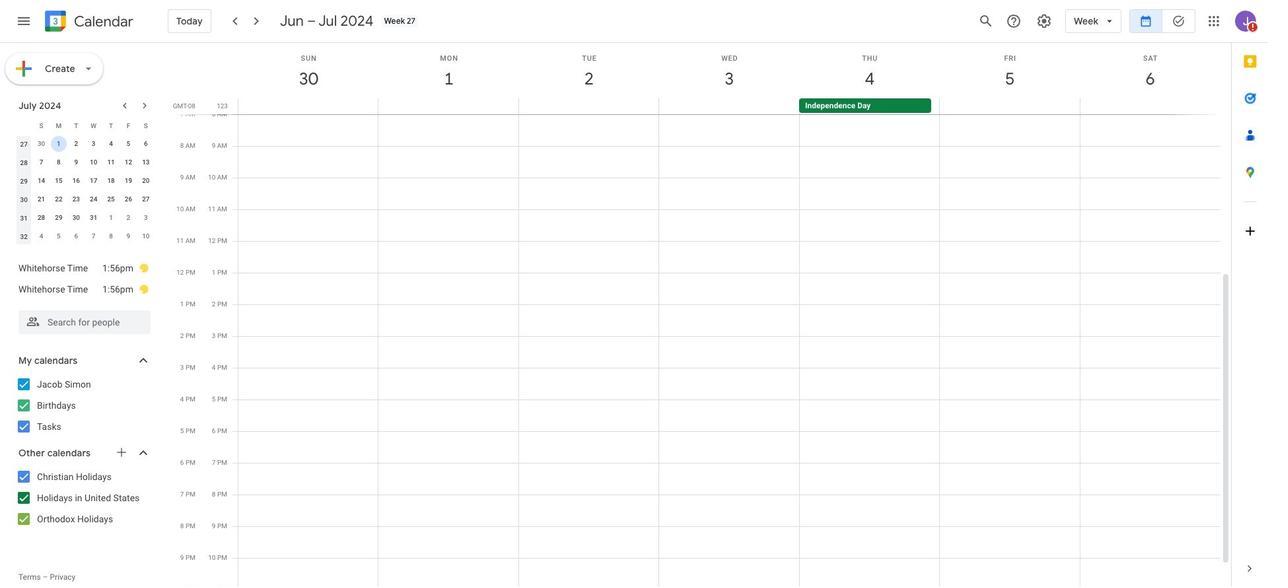 Task type: locate. For each thing, give the bounding box(es) containing it.
august 8 element
[[103, 229, 119, 244]]

friday, july 5 element
[[940, 43, 1081, 98]]

21 element
[[33, 192, 49, 207]]

row group inside july 2024 grid
[[15, 135, 155, 246]]

list item up search for people text box
[[19, 279, 149, 300]]

7 element
[[33, 155, 49, 170]]

tuesday, july 2 element
[[519, 43, 660, 98]]

august 10 element
[[138, 229, 154, 244]]

3 element
[[86, 136, 102, 152]]

grid
[[169, 43, 1232, 587]]

august 7 element
[[86, 229, 102, 244]]

column header
[[15, 116, 33, 135]]

list item
[[19, 258, 149, 279], [19, 279, 149, 300]]

11 element
[[103, 155, 119, 170]]

Search for people text field
[[26, 311, 143, 334]]

monday, july 1 element
[[379, 43, 519, 98]]

other calendars list
[[3, 467, 164, 530]]

august 2 element
[[121, 210, 136, 226]]

4 element
[[103, 136, 119, 152]]

16 element
[[68, 173, 84, 189]]

main drawer image
[[16, 13, 32, 29]]

row
[[233, 98, 1232, 114], [15, 116, 155, 135], [15, 135, 155, 153], [15, 153, 155, 172], [15, 172, 155, 190], [15, 190, 155, 209], [15, 209, 155, 227], [15, 227, 155, 246]]

cell
[[239, 98, 379, 114], [379, 98, 519, 114], [519, 98, 659, 114], [659, 98, 800, 114], [940, 98, 1080, 114], [1080, 98, 1220, 114], [50, 135, 67, 153]]

wednesday, july 3 element
[[660, 43, 800, 98]]

tab list
[[1232, 43, 1269, 550]]

19 element
[[121, 173, 136, 189]]

thursday, july 4 element
[[800, 43, 940, 98]]

list
[[5, 252, 161, 305]]

31 element
[[86, 210, 102, 226]]

29 element
[[51, 210, 67, 226]]

heading
[[71, 14, 133, 29]]

august 4 element
[[33, 229, 49, 244]]

5 element
[[121, 136, 136, 152]]

row group
[[15, 135, 155, 246]]

list item down august 6 element
[[19, 258, 149, 279]]

2 list item from the top
[[19, 279, 149, 300]]

None search field
[[0, 305, 164, 334]]



Task type: vqa. For each thing, say whether or not it's contained in the screenshot.
2 PM
no



Task type: describe. For each thing, give the bounding box(es) containing it.
saturday, july 6 element
[[1081, 43, 1221, 98]]

27 element
[[138, 192, 154, 207]]

1 element
[[51, 136, 67, 152]]

10 element
[[86, 155, 102, 170]]

17 element
[[86, 173, 102, 189]]

august 5 element
[[51, 229, 67, 244]]

9 element
[[68, 155, 84, 170]]

july 2024 grid
[[13, 116, 155, 246]]

28 element
[[33, 210, 49, 226]]

15 element
[[51, 173, 67, 189]]

sunday, june 30 element
[[239, 43, 379, 98]]

23 element
[[68, 192, 84, 207]]

add other calendars image
[[115, 446, 128, 459]]

25 element
[[103, 192, 119, 207]]

24 element
[[86, 192, 102, 207]]

august 6 element
[[68, 229, 84, 244]]

cell inside row group
[[50, 135, 67, 153]]

30 element
[[68, 210, 84, 226]]

column header inside july 2024 grid
[[15, 116, 33, 135]]

august 9 element
[[121, 229, 136, 244]]

1 list item from the top
[[19, 258, 149, 279]]

august 1 element
[[103, 210, 119, 226]]

august 3 element
[[138, 210, 154, 226]]

2 element
[[68, 136, 84, 152]]

26 element
[[121, 192, 136, 207]]

heading inside calendar element
[[71, 14, 133, 29]]

22 element
[[51, 192, 67, 207]]

12 element
[[121, 155, 136, 170]]

13 element
[[138, 155, 154, 170]]

my calendars list
[[3, 374, 164, 437]]

14 element
[[33, 173, 49, 189]]

june 30 element
[[33, 136, 49, 152]]

8 element
[[51, 155, 67, 170]]

18 element
[[103, 173, 119, 189]]

6 element
[[138, 136, 154, 152]]

20 element
[[138, 173, 154, 189]]

settings menu image
[[1037, 13, 1053, 29]]

calendar element
[[42, 8, 133, 37]]



